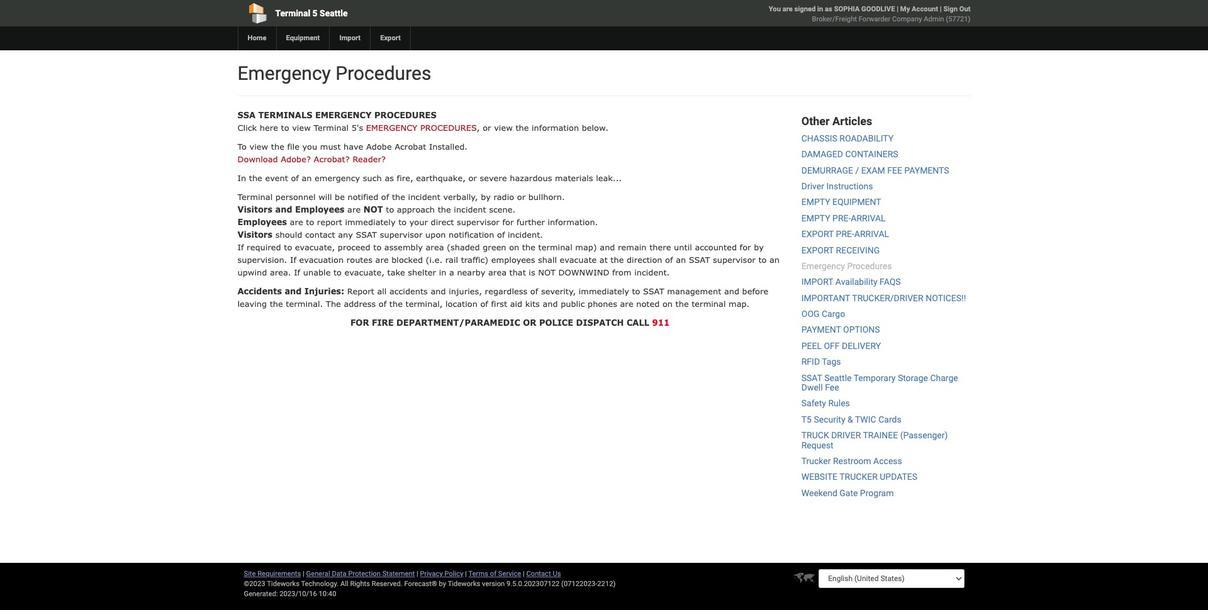 Task type: describe. For each thing, give the bounding box(es) containing it.
supervision.
[[238, 255, 287, 265]]

terminal for personnel
[[238, 192, 273, 202]]

have
[[344, 142, 363, 152]]

general
[[306, 570, 330, 578]]

or inside ssa terminals emergency procedures click here to view terminal 5's emergency procedures , or view the information below.
[[483, 123, 491, 133]]

payments
[[905, 165, 950, 175]]

regardless
[[485, 286, 528, 296]]

radio
[[494, 192, 514, 202]]

installed.
[[429, 142, 468, 152]]

to left your
[[399, 217, 407, 227]]

in inside you are signed in as sophia goodlive | my account | sign out broker/freight forwarder company admin (57721)
[[818, 5, 823, 13]]

home link
[[238, 26, 276, 50]]

driver
[[832, 431, 861, 441]]

injuries,
[[449, 286, 482, 296]]

address
[[344, 299, 376, 309]]

demurrage / exam fee payments link
[[802, 165, 950, 175]]

1 horizontal spatial view
[[292, 123, 311, 133]]

| left the general
[[303, 570, 305, 578]]

trainee
[[863, 431, 898, 441]]

direction
[[627, 255, 662, 265]]

version
[[482, 580, 505, 588]]

severity,
[[541, 286, 576, 296]]

of right event
[[291, 173, 299, 183]]

chassis
[[802, 133, 838, 143]]

to inside ssa terminals emergency procedures click here to view terminal 5's emergency procedures , or view the information below.
[[281, 123, 289, 133]]

noted
[[636, 299, 660, 309]]

t5 security & twic cards link
[[802, 415, 902, 425]]

police
[[539, 318, 573, 328]]

equipment
[[286, 34, 320, 42]]

terminal for 5
[[275, 8, 310, 18]]

1 vertical spatial if
[[290, 255, 296, 265]]

1 vertical spatial procedures
[[420, 123, 477, 133]]

and down severity,
[[543, 299, 558, 309]]

1 vertical spatial area
[[488, 267, 507, 278]]

materials
[[555, 173, 593, 183]]

before
[[742, 286, 769, 296]]

gate
[[840, 488, 858, 498]]

rfid tags link
[[802, 357, 841, 367]]

2 vertical spatial if
[[294, 267, 300, 278]]

download adobe? acrobat? reader? link
[[238, 154, 386, 164]]

forecast®
[[404, 580, 437, 588]]

weekend gate program link
[[802, 488, 894, 498]]

1 vertical spatial by
[[754, 242, 764, 252]]

of left first
[[481, 299, 488, 309]]

map)
[[575, 242, 597, 252]]

delivery
[[842, 341, 881, 351]]

security
[[814, 415, 846, 425]]

(57721)
[[946, 15, 971, 23]]

ssat seattle temporary storage charge dwell fee link
[[802, 373, 958, 393]]

ssat inside report all accidents and injuries, regardless of severity, immediately to ssat management and before leaving the terminal. the address of the terminal, location of first aid kits and public phones are noted on the terminal map.
[[643, 286, 664, 296]]

cards
[[879, 415, 902, 425]]

emergency procedures link
[[366, 123, 477, 133]]

terms of service link
[[469, 570, 521, 578]]

take
[[387, 267, 405, 278]]

0 vertical spatial procedures
[[374, 110, 437, 120]]

seattle inside other articles chassis roadability damaged containers demurrage / exam fee payments driver instructions empty equipment empty pre-arrival export pre-arrival export receiving emergency procedures import availability faqs important trucker/driver notices!! oog cargo payment options peel off delivery rfid tags ssat seattle temporary storage charge dwell fee safety rules t5 security & twic cards truck driver trainee (passenger) request trucker restroom access website trucker updates weekend gate program
[[825, 373, 852, 383]]

and up map.
[[724, 286, 740, 296]]

0 vertical spatial pre-
[[833, 213, 851, 223]]

truck
[[802, 431, 829, 441]]

immediately inside "terminal personnel will be notified of the incident verbally, by radio or bullhorn. visitors and employees are not to approach the incident scene. employees are to report immediately to your direct supervisor for further information. visitors should contact any ssat supervisor upon notification of incident. if required to evacuate, proceed to assembly area (shaded green on the terminal map) and remain there until accounted for by supervision. if evacuation routes are blocked (i.e. rail traffic) employees shall evacuate at the direction of an ssat supervisor to an upwind area. if unable to evacuate, take shelter in a nearby area that is not downwind from incident."
[[345, 217, 396, 227]]

adobe
[[366, 142, 392, 152]]

shelter
[[408, 267, 436, 278]]

or
[[523, 318, 537, 328]]

contact us link
[[526, 570, 561, 578]]

broker/freight
[[812, 15, 857, 23]]

1 empty from the top
[[802, 197, 831, 207]]

rights
[[350, 580, 370, 588]]

my account link
[[901, 5, 938, 13]]

,
[[477, 123, 480, 133]]

availability
[[836, 277, 878, 287]]

peel off delivery link
[[802, 341, 881, 351]]

acrobat
[[395, 142, 426, 152]]

terminals
[[258, 110, 312, 120]]

aid
[[510, 299, 522, 309]]

shall
[[538, 255, 557, 265]]

emergency procedures
[[238, 62, 431, 84]]

sign out link
[[944, 5, 971, 13]]

requirements
[[258, 570, 301, 578]]

green
[[483, 242, 506, 252]]

the down accidents and injuries: at the top of the page
[[270, 299, 283, 309]]

scene.
[[489, 205, 516, 215]]

1 horizontal spatial an
[[676, 255, 686, 265]]

you are signed in as sophia goodlive | my account | sign out broker/freight forwarder company admin (57721)
[[769, 5, 971, 23]]

weekend
[[802, 488, 838, 498]]

temporary
[[854, 373, 896, 383]]

2 horizontal spatial view
[[494, 123, 513, 133]]

oog cargo link
[[802, 309, 845, 319]]

nearby
[[457, 267, 486, 278]]

terminal.
[[286, 299, 323, 309]]

0 horizontal spatial procedures
[[336, 62, 431, 84]]

(07122023-
[[561, 580, 598, 588]]

terminal inside "terminal personnel will be notified of the incident verbally, by radio or bullhorn. visitors and employees are not to approach the incident scene. employees are to report immediately to your direct supervisor for further information. visitors should contact any ssat supervisor upon notification of incident. if required to evacuate, proceed to assembly area (shaded green on the terminal map) and remain there until accounted for by supervision. if evacuation routes are blocked (i.e. rail traffic) employees shall evacuate at the direction of an ssat supervisor to an upwind area. if unable to evacuate, take shelter in a nearby area that is not downwind from incident."
[[538, 242, 573, 252]]

to up the before on the top right
[[759, 255, 767, 265]]

0 horizontal spatial employees
[[238, 217, 287, 227]]

remain
[[618, 242, 647, 252]]

faqs
[[880, 277, 901, 287]]

to inside report all accidents and injuries, regardless of severity, immediately to ssat management and before leaving the terminal. the address of the terminal, location of first aid kits and public phones are noted on the terminal map.
[[632, 286, 640, 296]]

(passenger)
[[900, 431, 948, 441]]

dwell
[[802, 383, 823, 393]]

to right proceed
[[373, 242, 382, 252]]

and up terminal,
[[431, 286, 446, 296]]

downwind
[[559, 267, 610, 278]]

approach
[[397, 205, 435, 215]]

to up the contact
[[306, 217, 314, 227]]

ssat up proceed
[[356, 230, 377, 240]]

program
[[860, 488, 894, 498]]

assembly
[[384, 242, 423, 252]]

demurrage
[[802, 165, 853, 175]]

import
[[339, 34, 361, 42]]

other
[[802, 115, 830, 128]]

2 vertical spatial supervisor
[[713, 255, 756, 265]]

the inside to view the file you must have adobe acrobat installed. download adobe? acrobat? reader?
[[271, 142, 284, 152]]

unable
[[303, 267, 331, 278]]

2 visitors from the top
[[238, 230, 273, 240]]

of down the there
[[665, 255, 673, 265]]

dispatch
[[576, 318, 624, 328]]

bullhorn.
[[529, 192, 565, 202]]

first
[[491, 299, 507, 309]]

and up terminal.
[[285, 286, 302, 296]]

further
[[517, 217, 545, 227]]

leaving
[[238, 299, 267, 309]]

0 vertical spatial seattle
[[320, 8, 348, 18]]

of inside site requirements | general data protection statement | privacy policy | terms of service | contact us ©2023 tideworks technology. all rights reserved. forecast® by tideworks version 9.5.0.202307122 (07122023-2212) generated: 2023/10/16 10:40
[[490, 570, 497, 578]]

| left sign
[[940, 5, 942, 13]]

0 horizontal spatial or
[[469, 173, 477, 183]]

| left my
[[897, 5, 899, 13]]

export pre-arrival link
[[802, 229, 889, 239]]

safety
[[802, 399, 826, 409]]

2023/10/16
[[280, 590, 317, 599]]

0 vertical spatial incident
[[408, 192, 441, 202]]

hazardous
[[510, 173, 552, 183]]

severe
[[480, 173, 507, 183]]

1 export from the top
[[802, 229, 834, 239]]

to
[[238, 142, 247, 152]]

emergency
[[315, 173, 360, 183]]

are down notified
[[347, 205, 361, 215]]

the down management
[[676, 299, 689, 309]]

1 vertical spatial as
[[385, 173, 394, 183]]

are up take
[[375, 255, 389, 265]]

data
[[332, 570, 347, 578]]

are up should
[[290, 217, 303, 227]]

my
[[901, 5, 910, 13]]

sophia
[[834, 5, 860, 13]]

the up from
[[611, 255, 624, 265]]

evacuate
[[560, 255, 597, 265]]

to down should
[[284, 242, 292, 252]]



Task type: locate. For each thing, give the bounding box(es) containing it.
by down privacy policy link
[[439, 580, 446, 588]]

0 vertical spatial on
[[509, 242, 519, 252]]

arrival
[[851, 213, 886, 223], [855, 229, 889, 239]]

ssat down until
[[689, 255, 710, 265]]

of up version
[[490, 570, 497, 578]]

accidents and injuries:
[[238, 286, 344, 296]]

empty down empty equipment link at the top right of page
[[802, 213, 831, 223]]

the up direct at the left of page
[[438, 205, 451, 215]]

to left approach
[[386, 205, 394, 215]]

incident down verbally, at the top
[[454, 205, 486, 215]]

or right ,
[[483, 123, 491, 133]]

0 horizontal spatial supervisor
[[380, 230, 423, 240]]

0 vertical spatial if
[[238, 242, 244, 252]]

direct
[[431, 217, 454, 227]]

off
[[824, 341, 840, 351]]

website trucker updates link
[[802, 472, 918, 482]]

on inside report all accidents and injuries, regardless of severity, immediately to ssat management and before leaving the terminal. the address of the terminal, location of first aid kits and public phones are noted on the terminal map.
[[663, 299, 673, 309]]

0 vertical spatial terminal
[[538, 242, 573, 252]]

0 horizontal spatial view
[[250, 142, 268, 152]]

sign
[[944, 5, 958, 13]]

request
[[802, 440, 834, 450]]

must
[[320, 142, 341, 152]]

the up employees
[[522, 242, 536, 252]]

1 visitors from the top
[[238, 205, 273, 215]]

0 vertical spatial not
[[364, 205, 383, 215]]

or right radio
[[517, 192, 526, 202]]

exam
[[861, 165, 885, 175]]

emergency up import
[[802, 261, 845, 271]]

2 horizontal spatial by
[[754, 242, 764, 252]]

0 vertical spatial employees
[[295, 205, 345, 215]]

emergency inside other articles chassis roadability damaged containers demurrage / exam fee payments driver instructions empty equipment empty pre-arrival export pre-arrival export receiving emergency procedures import availability faqs important trucker/driver notices!! oog cargo payment options peel off delivery rfid tags ssat seattle temporary storage charge dwell fee safety rules t5 security & twic cards truck driver trainee (passenger) request trucker restroom access website trucker updates weekend gate program
[[802, 261, 845, 271]]

location
[[446, 299, 478, 309]]

reserved.
[[372, 580, 403, 588]]

safety rules link
[[802, 399, 850, 409]]

| up "9.5.0.202307122"
[[523, 570, 525, 578]]

click
[[238, 123, 257, 133]]

0 vertical spatial supervisor
[[457, 217, 500, 227]]

as
[[825, 5, 833, 13], [385, 173, 394, 183]]

0 vertical spatial in
[[818, 5, 823, 13]]

twic
[[855, 415, 877, 425]]

0 vertical spatial arrival
[[851, 213, 886, 223]]

export up the export receiving link
[[802, 229, 834, 239]]

1 vertical spatial not
[[538, 267, 556, 278]]

emergency up adobe
[[366, 123, 417, 133]]

terminal left 5
[[275, 8, 310, 18]]

| up tideworks at the bottom of the page
[[465, 570, 467, 578]]

in inside "terminal personnel will be notified of the incident verbally, by radio or bullhorn. visitors and employees are not to approach the incident scene. employees are to report immediately to your direct supervisor for further information. visitors should contact any ssat supervisor upon notification of incident. if required to evacuate, proceed to assembly area (shaded green on the terminal map) and remain there until accounted for by supervision. if evacuation routes are blocked (i.e. rail traffic) employees shall evacuate at the direction of an ssat supervisor to an upwind area. if unable to evacuate, take shelter in a nearby area that is not downwind from incident."
[[439, 267, 447, 278]]

leak...
[[596, 173, 622, 183]]

are inside report all accidents and injuries, regardless of severity, immediately to ssat management and before leaving the terminal. the address of the terminal, location of first aid kits and public phones are noted on the terminal map.
[[620, 299, 634, 309]]

protection
[[348, 570, 381, 578]]

arrival up the receiving at top
[[855, 229, 889, 239]]

by right accounted
[[754, 242, 764, 252]]

report all accidents and injuries, regardless of severity, immediately to ssat management and before leaving the terminal. the address of the terminal, location of first aid kits and public phones are noted on the terminal map.
[[238, 286, 769, 309]]

as left fire,
[[385, 173, 394, 183]]

important
[[802, 293, 850, 303]]

0 horizontal spatial terminal
[[538, 242, 573, 252]]

1 horizontal spatial not
[[538, 267, 556, 278]]

damaged
[[802, 149, 843, 159]]

view down terminals
[[292, 123, 311, 133]]

procedures up installed.
[[420, 123, 477, 133]]

1 horizontal spatial terminal
[[275, 8, 310, 18]]

ssa
[[238, 110, 256, 120]]

0 horizontal spatial area
[[426, 242, 444, 252]]

storage
[[898, 373, 928, 383]]

1 vertical spatial empty
[[802, 213, 831, 223]]

1 horizontal spatial terminal
[[692, 299, 726, 309]]

the right in
[[249, 173, 262, 183]]

empty pre-arrival link
[[802, 213, 886, 223]]

1 vertical spatial for
[[740, 242, 751, 252]]

acrobat?
[[314, 154, 350, 164]]

1 horizontal spatial in
[[818, 5, 823, 13]]

employees up required
[[238, 217, 287, 227]]

1 horizontal spatial on
[[663, 299, 673, 309]]

evacuate, down the contact
[[295, 242, 335, 252]]

employees
[[295, 205, 345, 215], [238, 217, 287, 227]]

if up area.
[[290, 255, 296, 265]]

phones
[[588, 299, 617, 309]]

1 vertical spatial emergency
[[366, 123, 417, 133]]

1 vertical spatial in
[[439, 267, 447, 278]]

company
[[893, 15, 922, 23]]

1 horizontal spatial incident.
[[635, 267, 670, 278]]

2212)
[[597, 580, 616, 588]]

0 horizontal spatial evacuate,
[[295, 242, 335, 252]]

information.
[[548, 217, 598, 227]]

emergency up 5's
[[315, 110, 372, 120]]

the left information at the left top
[[516, 123, 529, 133]]

of
[[291, 173, 299, 183], [381, 192, 389, 202], [497, 230, 505, 240], [665, 255, 673, 265], [530, 286, 538, 296], [379, 299, 387, 309], [481, 299, 488, 309], [490, 570, 497, 578]]

terminal inside "terminal personnel will be notified of the incident verbally, by radio or bullhorn. visitors and employees are not to approach the incident scene. employees are to report immediately to your direct supervisor for further information. visitors should contact any ssat supervisor upon notification of incident. if required to evacuate, proceed to assembly area (shaded green on the terminal map) and remain there until accounted for by supervision. if evacuation routes are blocked (i.e. rail traffic) employees shall evacuate at the direction of an ssat supervisor to an upwind area. if unable to evacuate, take shelter in a nearby area that is not downwind from incident."
[[238, 192, 273, 202]]

0 vertical spatial or
[[483, 123, 491, 133]]

view inside to view the file you must have adobe acrobat installed. download adobe? acrobat? reader?
[[250, 142, 268, 152]]

1 vertical spatial incident
[[454, 205, 486, 215]]

not down notified
[[364, 205, 383, 215]]

of up green
[[497, 230, 505, 240]]

that
[[510, 267, 526, 278]]

all
[[377, 286, 387, 296]]

contact
[[305, 230, 335, 240]]

0 horizontal spatial an
[[302, 173, 312, 183]]

2 export from the top
[[802, 245, 834, 255]]

empty down driver
[[802, 197, 831, 207]]

seattle right 5
[[320, 8, 348, 18]]

and up 'at' in the top of the page
[[600, 242, 615, 252]]

1 vertical spatial procedures
[[847, 261, 892, 271]]

the down fire,
[[392, 192, 405, 202]]

1 vertical spatial export
[[802, 245, 834, 255]]

or inside "terminal personnel will be notified of the incident verbally, by radio or bullhorn. visitors and employees are not to approach the incident scene. employees are to report immediately to your direct supervisor for further information. visitors should contact any ssat supervisor upon notification of incident. if required to evacuate, proceed to assembly area (shaded green on the terminal map) and remain there until accounted for by supervision. if evacuation routes are blocked (i.e. rail traffic) employees shall evacuate at the direction of an ssat supervisor to an upwind area. if unable to evacuate, take shelter in a nearby area that is not downwind from incident."
[[517, 192, 526, 202]]

1 vertical spatial pre-
[[836, 229, 855, 239]]

supervisor down accounted
[[713, 255, 756, 265]]

management
[[667, 286, 721, 296]]

notification
[[449, 230, 494, 240]]

the down accidents
[[390, 299, 403, 309]]

procedures down the receiving at top
[[847, 261, 892, 271]]

immediately up phones
[[579, 286, 629, 296]]

or
[[483, 123, 491, 133], [469, 173, 477, 183], [517, 192, 526, 202]]

immediately
[[345, 217, 396, 227], [579, 286, 629, 296]]

0 vertical spatial terminal
[[275, 8, 310, 18]]

articles
[[833, 115, 872, 128]]

1 horizontal spatial or
[[483, 123, 491, 133]]

incident. down direction
[[635, 267, 670, 278]]

if
[[238, 242, 244, 252], [290, 255, 296, 265], [294, 267, 300, 278]]

0 vertical spatial emergency
[[238, 62, 331, 84]]

1 vertical spatial terminal
[[692, 299, 726, 309]]

0 vertical spatial area
[[426, 242, 444, 252]]

arrival down equipment
[[851, 213, 886, 223]]

5
[[313, 8, 318, 18]]

2 vertical spatial terminal
[[238, 192, 273, 202]]

emergency down equipment link
[[238, 62, 331, 84]]

1 horizontal spatial evacuate,
[[345, 267, 385, 278]]

below.
[[582, 123, 609, 133]]

the
[[516, 123, 529, 133], [271, 142, 284, 152], [249, 173, 262, 183], [392, 192, 405, 202], [438, 205, 451, 215], [522, 242, 536, 252], [611, 255, 624, 265], [270, 299, 283, 309], [390, 299, 403, 309], [676, 299, 689, 309]]

to down evacuation
[[334, 267, 342, 278]]

on up employees
[[509, 242, 519, 252]]

procedures inside other articles chassis roadability damaged containers demurrage / exam fee payments driver instructions empty equipment empty pre-arrival export pre-arrival export receiving emergency procedures import availability faqs important trucker/driver notices!! oog cargo payment options peel off delivery rfid tags ssat seattle temporary storage charge dwell fee safety rules t5 security & twic cards truck driver trainee (passenger) request trucker restroom access website trucker updates weekend gate program
[[847, 261, 892, 271]]

evacuate,
[[295, 242, 335, 252], [345, 267, 385, 278]]

1 horizontal spatial incident
[[454, 205, 486, 215]]

be
[[335, 192, 345, 202]]

accidents
[[390, 286, 428, 296]]

admin
[[924, 15, 944, 23]]

1 vertical spatial on
[[663, 299, 673, 309]]

t5
[[802, 415, 812, 425]]

2 vertical spatial or
[[517, 192, 526, 202]]

0 horizontal spatial not
[[364, 205, 383, 215]]

1 horizontal spatial area
[[488, 267, 507, 278]]

to up noted
[[632, 286, 640, 296]]

2 horizontal spatial terminal
[[314, 123, 349, 133]]

0 vertical spatial evacuate,
[[295, 242, 335, 252]]

any
[[338, 230, 353, 240]]

0 horizontal spatial as
[[385, 173, 394, 183]]

0 horizontal spatial on
[[509, 242, 519, 252]]

0 vertical spatial immediately
[[345, 217, 396, 227]]

1 horizontal spatial supervisor
[[457, 217, 500, 227]]

on right noted
[[663, 299, 673, 309]]

driver
[[802, 181, 824, 191]]

1 horizontal spatial by
[[481, 192, 491, 202]]

if right area.
[[294, 267, 300, 278]]

1 vertical spatial seattle
[[825, 373, 852, 383]]

the left the file
[[271, 142, 284, 152]]

employees down will
[[295, 205, 345, 215]]

supervisor up assembly
[[380, 230, 423, 240]]

you
[[769, 5, 781, 13]]

file
[[287, 142, 300, 152]]

terminal inside ssa terminals emergency procedures click here to view terminal 5's emergency procedures , or view the information below.
[[314, 123, 349, 133]]

traffic)
[[461, 255, 489, 265]]

area.
[[270, 267, 291, 278]]

1 vertical spatial visitors
[[238, 230, 273, 240]]

2 horizontal spatial an
[[770, 255, 780, 265]]

ssat inside other articles chassis roadability damaged containers demurrage / exam fee payments driver instructions empty equipment empty pre-arrival export pre-arrival export receiving emergency procedures import availability faqs important trucker/driver notices!! oog cargo payment options peel off delivery rfid tags ssat seattle temporary storage charge dwell fee safety rules t5 security & twic cards truck driver trainee (passenger) request trucker restroom access website trucker updates weekend gate program
[[802, 373, 822, 383]]

import availability faqs link
[[802, 277, 901, 287]]

0 horizontal spatial seattle
[[320, 8, 348, 18]]

you
[[302, 142, 317, 152]]

export
[[380, 34, 401, 42]]

terminal down management
[[692, 299, 726, 309]]

empty
[[802, 197, 831, 207], [802, 213, 831, 223]]

ssat up noted
[[643, 286, 664, 296]]

the inside ssa terminals emergency procedures click here to view terminal 5's emergency procedures , or view the information below.
[[516, 123, 529, 133]]

pre-
[[833, 213, 851, 223], [836, 229, 855, 239]]

1 vertical spatial supervisor
[[380, 230, 423, 240]]

export up import
[[802, 245, 834, 255]]

terminal up must
[[314, 123, 349, 133]]

1 vertical spatial employees
[[238, 217, 287, 227]]

1 vertical spatial incident.
[[635, 267, 670, 278]]

notices!!
[[926, 293, 966, 303]]

of up kits
[[530, 286, 538, 296]]

call
[[627, 318, 650, 328]]

2 empty from the top
[[802, 213, 831, 223]]

and down personnel
[[275, 205, 292, 215]]

supervisor up notification
[[457, 217, 500, 227]]

1 horizontal spatial for
[[740, 242, 751, 252]]

2 horizontal spatial supervisor
[[713, 255, 756, 265]]

trucker restroom access link
[[802, 456, 902, 466]]

1 horizontal spatial procedures
[[847, 261, 892, 271]]

evacuate, down the routes
[[345, 267, 385, 278]]

| up forecast®
[[417, 570, 418, 578]]

in right signed on the top right
[[818, 5, 823, 13]]

visitors up required
[[238, 230, 273, 240]]

1 horizontal spatial seattle
[[825, 373, 852, 383]]

0 vertical spatial export
[[802, 229, 834, 239]]

are
[[783, 5, 793, 13], [347, 205, 361, 215], [290, 217, 303, 227], [375, 255, 389, 265], [620, 299, 634, 309]]

as up broker/freight
[[825, 5, 833, 13]]

by inside site requirements | general data protection statement | privacy policy | terms of service | contact us ©2023 tideworks technology. all rights reserved. forecast® by tideworks version 9.5.0.202307122 (07122023-2212) generated: 2023/10/16 10:40
[[439, 580, 446, 588]]

0 vertical spatial visitors
[[238, 205, 273, 215]]

website
[[802, 472, 838, 482]]

view up download
[[250, 142, 268, 152]]

0 vertical spatial incident.
[[508, 230, 543, 240]]

1 vertical spatial arrival
[[855, 229, 889, 239]]

containers
[[846, 149, 899, 159]]

by left radio
[[481, 192, 491, 202]]

terminal inside report all accidents and injuries, regardless of severity, immediately to ssat management and before leaving the terminal. the address of the terminal, location of first aid kits and public phones are noted on the terminal map.
[[692, 299, 726, 309]]

1 horizontal spatial emergency
[[802, 261, 845, 271]]

evacuation
[[299, 255, 344, 265]]

0 vertical spatial empty
[[802, 197, 831, 207]]

5's
[[352, 123, 363, 133]]

on inside "terminal personnel will be notified of the incident verbally, by radio or bullhorn. visitors and employees are not to approach the incident scene. employees are to report immediately to your direct supervisor for further information. visitors should contact any ssat supervisor upon notification of incident. if required to evacuate, proceed to assembly area (shaded green on the terminal map) and remain there until accounted for by supervision. if evacuation routes are blocked (i.e. rail traffic) employees shall evacuate at the direction of an ssat supervisor to an upwind area. if unable to evacuate, take shelter in a nearby area that is not downwind from incident."
[[509, 242, 519, 252]]

in left the a
[[439, 267, 447, 278]]

seattle down tags
[[825, 373, 852, 383]]

for down the scene.
[[503, 217, 514, 227]]

1 vertical spatial or
[[469, 173, 477, 183]]

pre- down empty equipment link at the top right of page
[[833, 213, 851, 223]]

as inside you are signed in as sophia goodlive | my account | sign out broker/freight forwarder company admin (57721)
[[825, 5, 833, 13]]

1 vertical spatial evacuate,
[[345, 267, 385, 278]]

0 horizontal spatial incident.
[[508, 230, 543, 240]]

is
[[529, 267, 535, 278]]

tags
[[822, 357, 841, 367]]

1 horizontal spatial as
[[825, 5, 833, 13]]

for fire department/paramedic or police dispatch call 911
[[351, 318, 670, 328]]

for right accounted
[[740, 242, 751, 252]]

0 vertical spatial emergency
[[315, 110, 372, 120]]

terminal down in
[[238, 192, 273, 202]]

emergency
[[315, 110, 372, 120], [366, 123, 417, 133]]

supervisor
[[457, 217, 500, 227], [380, 230, 423, 240], [713, 255, 756, 265]]

0 horizontal spatial by
[[439, 580, 446, 588]]

ssat down "rfid"
[[802, 373, 822, 383]]

immediately inside report all accidents and injuries, regardless of severity, immediately to ssat management and before leaving the terminal. the address of the terminal, location of first aid kits and public phones are noted on the terminal map.
[[579, 286, 629, 296]]

upwind
[[238, 267, 267, 278]]

home
[[248, 34, 267, 42]]

area up (i.e.
[[426, 242, 444, 252]]

1 horizontal spatial immediately
[[579, 286, 629, 296]]

fire
[[372, 318, 394, 328]]

0 vertical spatial by
[[481, 192, 491, 202]]

9.5.0.202307122
[[507, 580, 560, 588]]

to view the file you must have adobe acrobat installed. download adobe? acrobat? reader?
[[238, 142, 468, 164]]

1 vertical spatial emergency
[[802, 261, 845, 271]]

trucker
[[840, 472, 878, 482]]

0 horizontal spatial immediately
[[345, 217, 396, 227]]

incident. down further
[[508, 230, 543, 240]]

of down all
[[379, 299, 387, 309]]

are inside you are signed in as sophia goodlive | my account | sign out broker/freight forwarder company admin (57721)
[[783, 5, 793, 13]]

immediately down notified
[[345, 217, 396, 227]]

peel
[[802, 341, 822, 351]]

area down employees
[[488, 267, 507, 278]]

are left noted
[[620, 299, 634, 309]]

0 vertical spatial as
[[825, 5, 833, 13]]

signed
[[795, 5, 816, 13]]

0 horizontal spatial incident
[[408, 192, 441, 202]]

of right notified
[[381, 192, 389, 202]]

0 vertical spatial for
[[503, 217, 514, 227]]

seattle
[[320, 8, 348, 18], [825, 373, 852, 383]]

terminal up shall
[[538, 242, 573, 252]]

1 vertical spatial terminal
[[314, 123, 349, 133]]

0 horizontal spatial emergency
[[238, 62, 331, 84]]

in the event of an emergency such as fire, earthquake, or severe hazardous materials leak...
[[238, 173, 622, 183]]

visitors down in
[[238, 205, 273, 215]]

procedures down export link
[[336, 62, 431, 84]]

fee
[[825, 383, 839, 393]]

to down terminals
[[281, 123, 289, 133]]

0 horizontal spatial in
[[439, 267, 447, 278]]

1 horizontal spatial employees
[[295, 205, 345, 215]]



Task type: vqa. For each thing, say whether or not it's contained in the screenshot.
the bottommost Employees
yes



